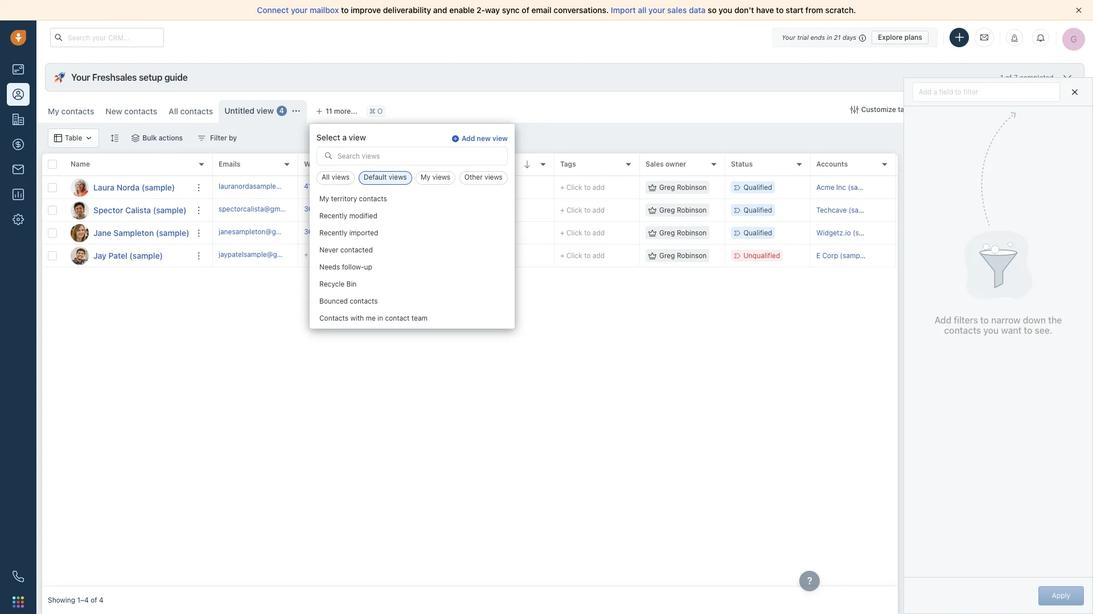 Task type: vqa. For each thing, say whether or not it's contained in the screenshot.
Recently modified
yes



Task type: locate. For each thing, give the bounding box(es) containing it.
3 views from the left
[[432, 173, 450, 182]]

1 qualified from the top
[[744, 183, 772, 192]]

3 greg from the top
[[659, 229, 675, 237]]

to inside button
[[955, 87, 962, 96]]

2 recently from the top
[[319, 229, 347, 238]]

1 horizontal spatial a
[[934, 87, 938, 96]]

1 horizontal spatial 4
[[279, 107, 284, 115]]

2 vertical spatial qualified
[[744, 229, 772, 237]]

4 + click to add from the top
[[560, 252, 605, 260]]

3 + click to add from the top
[[560, 229, 605, 237]]

2 horizontal spatial of
[[1006, 73, 1012, 82]]

0 horizontal spatial contact
[[385, 315, 410, 323]]

explore plans
[[878, 33, 922, 41]]

recycle bin
[[319, 280, 357, 289]]

2 vertical spatial my
[[319, 195, 329, 204]]

needs
[[319, 263, 340, 272]]

connect your mailbox to improve deliverability and enable 2-way sync of email conversations. import all your sales data so you don't have to start from scratch.
[[257, 5, 856, 15]]

views for my views
[[432, 173, 450, 182]]

11 more...
[[326, 107, 357, 116]]

add
[[593, 183, 605, 192], [593, 206, 605, 215], [593, 229, 605, 237], [336, 250, 349, 259], [593, 252, 605, 260]]

e corp (sample)
[[817, 252, 869, 260]]

2 horizontal spatial my
[[421, 173, 431, 182]]

all for all views
[[322, 173, 330, 182]]

other views button
[[459, 172, 508, 185]]

add down completed
[[1042, 105, 1055, 114]]

recently up 3684932360
[[319, 212, 347, 221]]

days
[[843, 33, 857, 41]]

add a field to filter
[[919, 87, 979, 96]]

lauranordasample@gmail.com link
[[219, 182, 315, 194]]

views for default views
[[389, 173, 407, 182]]

view right new
[[493, 134, 508, 143]]

(sample) down widgetz.io (sample) link
[[840, 252, 869, 260]]

1 vertical spatial import
[[943, 105, 965, 114]]

(sample) right calista
[[153, 205, 186, 215]]

1 horizontal spatial you
[[984, 326, 999, 336]]

table button
[[48, 129, 99, 148]]

views up the 4167348672
[[332, 173, 350, 182]]

47 grid
[[42, 153, 919, 588]]

search image
[[325, 152, 332, 160]]

4 views from the left
[[485, 173, 503, 182]]

2 + click to add from the top
[[560, 206, 605, 215]]

0 vertical spatial import
[[611, 5, 636, 15]]

1 horizontal spatial all
[[322, 173, 330, 182]]

0 horizontal spatial 4
[[99, 597, 103, 606]]

add left 'filters'
[[935, 316, 952, 326]]

0 vertical spatial contact
[[1057, 105, 1082, 114]]

container_wx8msf4aqz5i3rn1 image
[[292, 107, 300, 115], [198, 134, 206, 142], [649, 229, 657, 237], [649, 252, 657, 260]]

of right sync
[[522, 5, 529, 15]]

spectorcalista@gmail.com link
[[219, 204, 303, 216]]

a inside button
[[934, 87, 938, 96]]

your left freshsales
[[71, 72, 90, 83]]

view for select a view
[[349, 133, 366, 142]]

1 vertical spatial you
[[984, 326, 999, 336]]

l image
[[71, 179, 89, 197]]

row group
[[42, 177, 213, 268]]

2 vertical spatial of
[[91, 597, 97, 606]]

1 horizontal spatial view
[[349, 133, 366, 142]]

(sample) down "jane sampleton (sample)" link
[[129, 251, 163, 261]]

4
[[279, 107, 284, 115], [99, 597, 103, 606]]

1 vertical spatial my
[[421, 173, 431, 182]]

add for spectorcalista@gmail.com 3684945781
[[593, 206, 605, 215]]

(sample) for jay patel (sample)
[[129, 251, 163, 261]]

a right select
[[342, 133, 347, 142]]

press space to select this row. row containing 47
[[213, 177, 919, 199]]

contacts inside add filters to narrow down the contacts you want to see.
[[944, 326, 981, 336]]

47
[[475, 182, 486, 193]]

your left trial
[[782, 33, 796, 41]]

acme
[[817, 183, 835, 192]]

all up the 4167348672
[[322, 173, 330, 182]]

1 horizontal spatial import
[[943, 105, 965, 114]]

import left 'all'
[[611, 5, 636, 15]]

contacts
[[319, 315, 348, 323]]

0 horizontal spatial import
[[611, 5, 636, 15]]

my up 3684945781
[[319, 195, 329, 204]]

close image
[[1076, 7, 1082, 13]]

unqualified
[[744, 252, 780, 260]]

my
[[48, 106, 59, 116], [421, 173, 431, 182], [319, 195, 329, 204]]

0 vertical spatial your
[[782, 33, 796, 41]]

press space to select this row. row containing spector calista (sample)
[[42, 199, 213, 222]]

3 qualified from the top
[[744, 229, 772, 237]]

1 horizontal spatial of
[[522, 5, 529, 15]]

1 greg from the top
[[659, 183, 675, 192]]

import down add a field to filter
[[943, 105, 965, 114]]

my for my contacts
[[48, 106, 59, 116]]

name column header
[[65, 154, 213, 177]]

my up task
[[421, 173, 431, 182]]

a
[[934, 87, 938, 96], [342, 133, 347, 142]]

jay patel (sample)
[[93, 251, 163, 261]]

in left 21
[[827, 33, 832, 41]]

3 robinson from the top
[[677, 229, 707, 237]]

add left new
[[462, 134, 475, 143]]

contacts down add a field to filter button
[[967, 105, 996, 114]]

+ click to add for jaypatelsample@gmail.com + click to add
[[560, 252, 605, 260]]

my contacts button
[[42, 100, 100, 123], [48, 106, 94, 116]]

views inside 'button'
[[389, 173, 407, 182]]

4 robinson from the top
[[677, 252, 707, 260]]

4 greg from the top
[[659, 252, 675, 260]]

explore plans link
[[872, 30, 929, 44]]

press space to select this row. row containing jaypatelsample@gmail.com
[[213, 245, 919, 268]]

ends
[[811, 33, 825, 41]]

enable
[[449, 5, 475, 15]]

0 vertical spatial recently
[[319, 212, 347, 221]]

phone image
[[13, 572, 24, 583]]

cell for widgetz.io (sample)
[[896, 222, 919, 244]]

qualified for widgetz.io (sample)
[[744, 229, 772, 237]]

0 horizontal spatial you
[[719, 5, 732, 15]]

jay patel (sample) link
[[93, 250, 163, 262]]

(sample) up spector calista (sample)
[[142, 182, 175, 192]]

views down 'next'
[[389, 173, 407, 182]]

recently up 'never'
[[319, 229, 347, 238]]

0 horizontal spatial my
[[48, 106, 59, 116]]

0 vertical spatial qualified
[[744, 183, 772, 192]]

views down score
[[485, 173, 503, 182]]

add left task
[[396, 183, 409, 192]]

views inside "button"
[[332, 173, 350, 182]]

sales
[[667, 5, 687, 15]]

press space to select this row. row containing spectorcalista@gmail.com
[[213, 199, 919, 222]]

you right so
[[719, 5, 732, 15]]

4 right untitled view link on the left
[[279, 107, 284, 115]]

your right 'all'
[[649, 5, 665, 15]]

0 vertical spatial you
[[719, 5, 732, 15]]

team
[[412, 315, 428, 323]]

import
[[611, 5, 636, 15], [943, 105, 965, 114]]

new
[[477, 134, 491, 143]]

2 greg from the top
[[659, 206, 675, 215]]

0 horizontal spatial of
[[91, 597, 97, 606]]

techcave (sample) link
[[817, 206, 877, 215]]

recently for recently imported
[[319, 229, 347, 238]]

your trial ends in 21 days
[[782, 33, 857, 41]]

add
[[919, 87, 932, 96], [1042, 105, 1055, 114], [462, 134, 475, 143], [396, 183, 409, 192], [935, 316, 952, 326]]

(sample) inside 'spector calista (sample)' 'link'
[[153, 205, 186, 215]]

+ add task
[[389, 183, 424, 192]]

press space to select this row. row
[[42, 177, 213, 199], [213, 177, 919, 199], [42, 199, 213, 222], [213, 199, 919, 222], [42, 222, 213, 245], [213, 222, 919, 245], [42, 245, 213, 268], [213, 245, 919, 268]]

customize table button
[[843, 100, 922, 120]]

new contacts button
[[100, 100, 163, 123], [106, 106, 157, 116]]

4 inside untitled view 4
[[279, 107, 284, 115]]

view right untitled
[[257, 106, 274, 116]]

actions
[[159, 134, 183, 142]]

contacts right new
[[124, 106, 157, 116]]

view for add new view
[[493, 134, 508, 143]]

press space to select this row. row containing jay patel (sample)
[[42, 245, 213, 268]]

greg for acme inc (sample)
[[659, 183, 675, 192]]

(sample) for spector calista (sample)
[[153, 205, 186, 215]]

cell
[[896, 177, 919, 199], [896, 199, 919, 222], [384, 222, 469, 244], [896, 222, 919, 244], [384, 245, 469, 267], [896, 245, 919, 267]]

your for your freshsales setup guide
[[71, 72, 90, 83]]

(sample) for laura norda (sample)
[[142, 182, 175, 192]]

needs follow-up
[[319, 263, 372, 272]]

1 vertical spatial in
[[378, 315, 383, 323]]

0 vertical spatial my
[[48, 106, 59, 116]]

of right the 1
[[1006, 73, 1012, 82]]

my up table popup button
[[48, 106, 59, 116]]

my inside button
[[421, 173, 431, 182]]

you left want
[[984, 326, 999, 336]]

select a view
[[317, 133, 366, 142]]

2 horizontal spatial view
[[493, 134, 508, 143]]

j image
[[71, 247, 89, 265]]

other
[[464, 173, 483, 182]]

add new view
[[462, 134, 508, 143]]

activity
[[407, 160, 432, 169]]

select
[[317, 133, 340, 142]]

all contacts
[[169, 106, 213, 116]]

(sample) inside "jane sampleton (sample)" link
[[156, 228, 189, 238]]

contacts up 'with'
[[350, 298, 378, 306]]

greg robinson for widgetz.io (sample)
[[659, 229, 707, 237]]

views
[[332, 173, 350, 182], [389, 173, 407, 182], [432, 173, 450, 182], [485, 173, 503, 182]]

1 vertical spatial qualified
[[744, 206, 772, 215]]

email image
[[981, 33, 989, 42]]

your left "mailbox"
[[291, 5, 308, 15]]

1 vertical spatial a
[[342, 133, 347, 142]]

spector
[[93, 205, 123, 215]]

container_wx8msf4aqz5i3rn1 image inside filter by button
[[198, 134, 206, 142]]

of right 1–4
[[91, 597, 97, 606]]

customize
[[861, 105, 896, 114]]

0 vertical spatial in
[[827, 33, 832, 41]]

freshworks switcher image
[[13, 597, 24, 609]]

up
[[364, 263, 372, 272]]

7
[[1014, 73, 1018, 82]]

bin
[[346, 280, 357, 289]]

spector calista (sample) link
[[93, 205, 186, 216]]

robinson
[[677, 183, 707, 192], [677, 206, 707, 215], [677, 229, 707, 237], [677, 252, 707, 260]]

contacts left narrow
[[944, 326, 981, 336]]

you inside add filters to narrow down the contacts you want to see.
[[984, 326, 999, 336]]

way
[[485, 5, 500, 15]]

tags
[[560, 160, 576, 169]]

in right the me
[[378, 315, 383, 323]]

1 vertical spatial your
[[71, 72, 90, 83]]

widgetz.io
[[817, 229, 851, 237]]

style_myh0__igzzd8unmi image
[[111, 134, 119, 142]]

1 robinson from the top
[[677, 183, 707, 192]]

view down more...
[[349, 133, 366, 142]]

0 horizontal spatial all
[[169, 106, 178, 116]]

0 horizontal spatial your
[[71, 72, 90, 83]]

0 vertical spatial all
[[169, 106, 178, 116]]

1 views from the left
[[332, 173, 350, 182]]

contacts for my contacts
[[61, 106, 94, 116]]

(sample) inside jay patel (sample) link
[[129, 251, 163, 261]]

contacts inside button
[[967, 105, 996, 114]]

add inside add filters to narrow down the contacts you want to see.
[[935, 316, 952, 326]]

container_wx8msf4aqz5i3rn1 image
[[851, 106, 859, 114], [54, 134, 62, 142], [85, 134, 93, 142], [132, 134, 140, 142], [649, 184, 657, 192], [649, 206, 657, 214]]

all up actions
[[169, 106, 178, 116]]

4 right 1–4
[[99, 597, 103, 606]]

0 horizontal spatial in
[[378, 315, 383, 323]]

1 recently from the top
[[319, 212, 347, 221]]

all inside "button"
[[322, 173, 330, 182]]

recently imported
[[319, 229, 378, 238]]

0 vertical spatial a
[[934, 87, 938, 96]]

spectorcalista@gmail.com 3684945781
[[219, 205, 346, 213]]

in for 21
[[827, 33, 832, 41]]

0 horizontal spatial a
[[342, 133, 347, 142]]

(sample) right sampleton in the top of the page
[[156, 228, 189, 238]]

Search your CRM... text field
[[50, 28, 164, 47]]

other views
[[464, 173, 503, 182]]

janesampleton@gmail.com link
[[219, 227, 305, 239]]

1 horizontal spatial in
[[827, 33, 832, 41]]

all
[[169, 106, 178, 116], [322, 173, 330, 182]]

(sample) down techcave (sample)
[[853, 229, 881, 237]]

s image
[[71, 201, 89, 220]]

norda
[[117, 182, 140, 192]]

of
[[522, 5, 529, 15], [1006, 73, 1012, 82], [91, 597, 97, 606]]

all contacts button
[[163, 100, 219, 123], [169, 106, 213, 116]]

my for my views
[[421, 173, 431, 182]]

laura norda (sample)
[[93, 182, 175, 192]]

1 vertical spatial recently
[[319, 229, 347, 238]]

robinson for acme inc (sample)
[[677, 183, 707, 192]]

2 views from the left
[[389, 173, 407, 182]]

3684932360 link
[[304, 227, 347, 239]]

add for add new view
[[462, 134, 475, 143]]

a for add
[[934, 87, 938, 96]]

from
[[806, 5, 823, 15]]

0 horizontal spatial your
[[291, 5, 308, 15]]

2 robinson from the top
[[677, 206, 707, 215]]

1 greg robinson from the top
[[659, 183, 707, 192]]

(sample) inside laura norda (sample) link
[[142, 182, 175, 192]]

(sample) right inc
[[848, 183, 876, 192]]

corp
[[823, 252, 838, 260]]

+ click to add for janesampleton@gmail.com 3684932360
[[560, 229, 605, 237]]

views left other
[[432, 173, 450, 182]]

3 greg robinson from the top
[[659, 229, 707, 237]]

0 vertical spatial 4
[[279, 107, 284, 115]]

1 horizontal spatial my
[[319, 195, 329, 204]]

jane sampleton (sample) link
[[93, 227, 189, 239]]

2 greg robinson from the top
[[659, 206, 707, 215]]

2 qualified from the top
[[744, 206, 772, 215]]

improve
[[351, 5, 381, 15]]

add left field
[[919, 87, 932, 96]]

4 greg robinson from the top
[[659, 252, 707, 260]]

a left field
[[934, 87, 938, 96]]

contacts up table
[[61, 106, 94, 116]]

1 horizontal spatial contact
[[1057, 105, 1082, 114]]

import contacts
[[943, 105, 996, 114]]

so
[[708, 5, 717, 15]]

1 horizontal spatial your
[[649, 5, 665, 15]]

1 vertical spatial all
[[322, 173, 330, 182]]

in
[[827, 33, 832, 41], [378, 315, 383, 323]]

1 horizontal spatial your
[[782, 33, 796, 41]]

contacts up filter by button
[[180, 106, 213, 116]]



Task type: describe. For each thing, give the bounding box(es) containing it.
3684945781 link
[[304, 204, 346, 216]]

47 row group
[[213, 177, 919, 268]]

1 your from the left
[[291, 5, 308, 15]]

Search views search field
[[317, 148, 507, 165]]

add for add a field to filter
[[919, 87, 932, 96]]

j image
[[71, 224, 89, 242]]

container_wx8msf4aqz5i3rn1 image inside bulk actions button
[[132, 134, 140, 142]]

all for all contacts
[[169, 106, 178, 116]]

calista
[[125, 205, 151, 215]]

1 vertical spatial contact
[[385, 315, 410, 323]]

add filters to narrow down the contacts you want to see.
[[935, 316, 1062, 336]]

0 vertical spatial of
[[522, 5, 529, 15]]

default views
[[364, 173, 407, 182]]

click for jaypatelsample@gmail.com + click to add
[[567, 252, 582, 260]]

contacts for new contacts
[[124, 106, 157, 116]]

bounced
[[319, 298, 348, 306]]

add for janesampleton@gmail.com 3684932360
[[593, 229, 605, 237]]

press space to select this row. row containing laura norda (sample)
[[42, 177, 213, 199]]

3684932360
[[304, 228, 347, 236]]

contacts up modified at the top
[[359, 195, 387, 204]]

add inside "47" row group
[[396, 183, 409, 192]]

greg robinson for techcave (sample)
[[659, 206, 707, 215]]

a for select
[[342, 133, 347, 142]]

scratch.
[[825, 5, 856, 15]]

guide
[[164, 72, 188, 83]]

import contacts group
[[928, 100, 1021, 120]]

recently modified
[[319, 212, 377, 221]]

press space to select this row. row containing jane sampleton (sample)
[[42, 222, 213, 245]]

cell for acme inc (sample)
[[896, 177, 919, 199]]

robinson for e corp (sample)
[[677, 252, 707, 260]]

jane
[[93, 228, 111, 238]]

by
[[229, 134, 237, 142]]

my contacts
[[48, 106, 94, 116]]

new
[[106, 106, 122, 116]]

all views
[[322, 173, 350, 182]]

lauranordasample@gmail.com
[[219, 182, 315, 191]]

add for jaypatelsample@gmail.com + click to add
[[593, 252, 605, 260]]

sampleton
[[114, 228, 154, 238]]

robinson for widgetz.io (sample)
[[677, 229, 707, 237]]

bulk
[[143, 134, 157, 142]]

narrow
[[991, 316, 1021, 326]]

3684945781
[[304, 205, 346, 213]]

contact inside button
[[1057, 105, 1082, 114]]

sales
[[646, 160, 664, 169]]

greg robinson for e corp (sample)
[[659, 252, 707, 260]]

see.
[[1035, 326, 1053, 336]]

add for add filters to narrow down the contacts you want to see.
[[935, 316, 952, 326]]

4167348672
[[304, 182, 345, 191]]

import inside button
[[943, 105, 965, 114]]

views for all views
[[332, 173, 350, 182]]

trial
[[797, 33, 809, 41]]

more...
[[334, 107, 357, 116]]

contacts for bounced contacts
[[350, 298, 378, 306]]

filter by
[[210, 134, 237, 142]]

techcave (sample)
[[817, 206, 877, 215]]

default views button
[[359, 172, 412, 185]]

contacts for all contacts
[[180, 106, 213, 116]]

(sample) for jane sampleton (sample)
[[156, 228, 189, 238]]

click for janesampleton@gmail.com 3684932360
[[567, 229, 582, 237]]

and
[[433, 5, 447, 15]]

me
[[366, 315, 376, 323]]

add for add contact
[[1042, 105, 1055, 114]]

setup
[[139, 72, 162, 83]]

freshsales
[[92, 72, 137, 83]]

jay
[[93, 251, 106, 261]]

4167348672 link
[[304, 182, 345, 194]]

qualified for techcave (sample)
[[744, 206, 772, 215]]

contacted
[[340, 246, 373, 255]]

plans
[[905, 33, 922, 41]]

+ for janesampleton@gmail.com
[[560, 229, 565, 237]]

connect your mailbox link
[[257, 5, 341, 15]]

click for spectorcalista@gmail.com 3684945781
[[567, 206, 582, 215]]

mailbox
[[310, 5, 339, 15]]

phone element
[[7, 566, 30, 589]]

greg for e corp (sample)
[[659, 252, 675, 260]]

recently for recently modified
[[319, 212, 347, 221]]

modified
[[349, 212, 377, 221]]

jaypatelsample@gmail.com + click to add
[[219, 250, 349, 259]]

(sample) for acme inc (sample)
[[848, 183, 876, 192]]

greg for techcave (sample)
[[659, 206, 675, 215]]

1 vertical spatial 4
[[99, 597, 103, 606]]

contacts for import contacts
[[967, 105, 996, 114]]

territory
[[331, 195, 357, 204]]

spector calista (sample)
[[93, 205, 186, 215]]

+ for spectorcalista@gmail.com
[[560, 206, 565, 215]]

11 more... button
[[310, 104, 364, 120]]

0 horizontal spatial view
[[257, 106, 274, 116]]

qualified for acme inc (sample)
[[744, 183, 772, 192]]

widgetz.io (sample) link
[[817, 229, 881, 237]]

cell for e corp (sample)
[[896, 245, 919, 267]]

table
[[898, 105, 915, 114]]

score
[[475, 160, 494, 169]]

your for your trial ends in 21 days
[[782, 33, 796, 41]]

views for other views
[[485, 173, 503, 182]]

techcave
[[817, 206, 847, 215]]

customize table
[[861, 105, 915, 114]]

untitled
[[225, 106, 255, 116]]

jaypatelsample@gmail.com link
[[219, 250, 306, 262]]

(sample) up widgetz.io (sample) link
[[849, 206, 877, 215]]

press space to select this row. row containing janesampleton@gmail.com
[[213, 222, 919, 245]]

greg for widgetz.io (sample)
[[659, 229, 675, 237]]

1 + click to add from the top
[[560, 183, 605, 192]]

sync
[[502, 5, 520, 15]]

email
[[532, 5, 552, 15]]

1 vertical spatial of
[[1006, 73, 1012, 82]]

name
[[71, 160, 90, 169]]

start
[[786, 5, 804, 15]]

janesampleton@gmail.com 3684932360
[[219, 228, 347, 236]]

imported
[[349, 229, 378, 238]]

down
[[1023, 316, 1046, 326]]

patel
[[109, 251, 127, 261]]

in for contact
[[378, 315, 383, 323]]

sales owner
[[646, 160, 686, 169]]

owner
[[666, 160, 686, 169]]

greg robinson for acme inc (sample)
[[659, 183, 707, 192]]

spectorcalista@gmail.com
[[219, 205, 303, 213]]

cell for techcave (sample)
[[896, 199, 919, 222]]

2-
[[477, 5, 485, 15]]

inc
[[837, 183, 846, 192]]

11
[[326, 107, 332, 116]]

conversations.
[[554, 5, 609, 15]]

my for my territory contacts
[[319, 195, 329, 204]]

robinson for techcave (sample)
[[677, 206, 707, 215]]

2 your from the left
[[649, 5, 665, 15]]

container_wx8msf4aqz5i3rn1 image inside customize table button
[[851, 106, 859, 114]]

bulk actions button
[[124, 129, 190, 148]]

+ for jaypatelsample@gmail.com
[[560, 252, 565, 260]]

+ for lauranordasample@gmail.com
[[560, 183, 565, 192]]

add contact
[[1042, 105, 1082, 114]]

1
[[1001, 73, 1004, 82]]

(sample) for e corp (sample)
[[840, 252, 869, 260]]

my views button
[[416, 172, 456, 185]]

⌘ o
[[369, 107, 383, 116]]

jaypatelsample@gmail.com
[[219, 250, 306, 259]]

contacts with me in contact team
[[319, 315, 428, 323]]

my territory contacts
[[319, 195, 387, 204]]

row group containing laura norda (sample)
[[42, 177, 213, 268]]

add contact button
[[1026, 100, 1088, 120]]

connect
[[257, 5, 289, 15]]

all
[[638, 5, 647, 15]]

e corp (sample) link
[[817, 252, 869, 260]]

status
[[731, 160, 753, 169]]

laura norda (sample) link
[[93, 182, 175, 193]]

name row
[[42, 154, 213, 177]]

bounced contacts
[[319, 298, 378, 306]]

accounts
[[817, 160, 848, 169]]

+ click to add for spectorcalista@gmail.com 3684945781
[[560, 206, 605, 215]]



